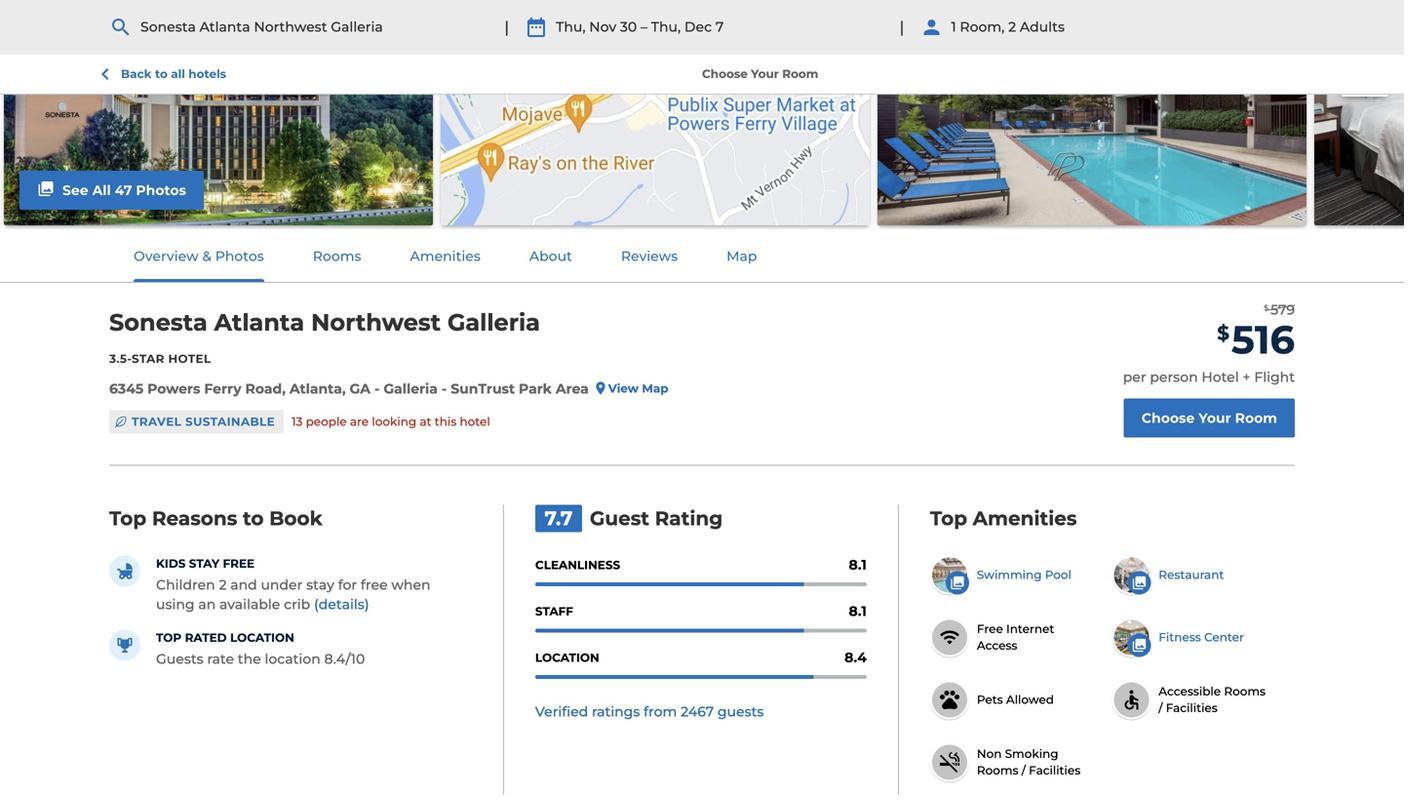 Task type: describe. For each thing, give the bounding box(es) containing it.
book
[[269, 506, 323, 530]]

about button
[[506, 230, 596, 282]]

reviews button
[[598, 230, 702, 282]]

this
[[435, 415, 457, 429]]

cleanliness
[[536, 558, 621, 572]]

per
[[1124, 369, 1147, 385]]

top for top reasons to book
[[109, 506, 147, 530]]

pool
[[1046, 568, 1072, 582]]

+
[[1243, 369, 1251, 385]]

1 horizontal spatial amenities
[[973, 506, 1077, 530]]

1 horizontal spatial galleria
[[448, 308, 540, 337]]

fitness
[[1159, 630, 1202, 644]]

13
[[292, 415, 303, 429]]

overview & photos
[[134, 248, 264, 264]]

3.5-star hotel
[[109, 352, 211, 366]]

reviews
[[621, 248, 678, 264]]

hotel inside $ 579 $ 516 per person hotel + flight
[[1202, 369, 1240, 385]]

non
[[977, 747, 1002, 761]]

swimming pool
[[977, 568, 1072, 582]]

guests
[[156, 651, 204, 667]]

/ inside non smoking rooms / facilities
[[1022, 763, 1026, 777]]

view map button
[[589, 380, 669, 397]]

choose your room button
[[1125, 399, 1296, 438]]

0 vertical spatial 2
[[1009, 19, 1017, 35]]

8.1 for staff
[[849, 603, 867, 619]]

accessible rooms / facilities
[[1159, 684, 1266, 715]]

see
[[62, 182, 88, 199]]

see all 47 photos
[[62, 182, 186, 199]]

thu, nov 30 – thu, dec 7
[[556, 19, 724, 35]]

an
[[198, 596, 216, 612]]

at
[[420, 415, 432, 429]]

center
[[1205, 630, 1245, 644]]

people
[[306, 415, 347, 429]]

(details)
[[314, 596, 369, 612]]

guest rating
[[590, 506, 723, 530]]

staff
[[536, 604, 574, 618]]

rooms inside non smoking rooms / facilities
[[977, 763, 1019, 777]]

2 inside children 2 and under stay for free when using an available crib
[[219, 577, 227, 593]]

back to all hotels
[[121, 67, 226, 81]]

–
[[641, 19, 648, 35]]

(details) button
[[314, 595, 369, 614]]

&
[[202, 248, 212, 264]]

map inside map button
[[727, 248, 757, 264]]

47
[[115, 182, 132, 199]]

map button
[[703, 230, 781, 282]]

1 thu, from the left
[[556, 19, 586, 35]]

8.4
[[845, 649, 867, 666]]

0 horizontal spatial photos
[[136, 182, 186, 199]]

1 vertical spatial sonesta atlanta northwest galleria
[[109, 308, 540, 337]]

guest
[[590, 506, 650, 530]]

children
[[156, 577, 215, 593]]

room inside button
[[1236, 410, 1278, 426]]

bird's eye view image
[[4, 0, 433, 225]]

back
[[121, 67, 152, 81]]

overview & photos button
[[110, 230, 288, 282]]

restaurant
[[1159, 568, 1225, 582]]

0 vertical spatial sonesta atlanta northwest galleria
[[140, 19, 383, 35]]

1 room, 2 adults
[[952, 19, 1065, 35]]

children 2 and under stay for free when using an available crib
[[156, 577, 431, 612]]

reasons
[[152, 506, 237, 530]]

the
[[238, 651, 261, 667]]

facilities inside 'accessible rooms / facilities'
[[1167, 701, 1218, 715]]

flight
[[1255, 369, 1296, 385]]

2 on site image from the left
[[1315, 0, 1405, 225]]

choose your room inside button
[[1142, 410, 1278, 426]]

swimming
[[977, 568, 1042, 582]]

under
[[261, 577, 303, 593]]

for
[[338, 577, 357, 593]]

579
[[1271, 301, 1296, 318]]

0 vertical spatial sonesta
[[140, 19, 196, 35]]

back to all hotels button
[[94, 62, 226, 86]]

verified ratings from 2467 guests
[[536, 704, 764, 720]]

13 people are looking at this hotel
[[292, 415, 490, 429]]

0 horizontal spatial galleria
[[331, 19, 383, 35]]

verified ratings from 2467 guests button
[[536, 703, 764, 722]]

tab list containing overview & photos
[[109, 229, 782, 282]]

amenities button
[[387, 230, 504, 282]]

516
[[1232, 316, 1296, 363]]

dec
[[685, 19, 712, 35]]

stay
[[189, 556, 220, 571]]

map inside view map button
[[642, 381, 669, 395]]

8.1 for cleanliness
[[849, 556, 867, 573]]

restaurant(s) amenity image
[[1114, 557, 1150, 593]]

looking
[[372, 415, 417, 429]]

kids stay free
[[156, 556, 255, 571]]

and
[[230, 577, 257, 593]]

internet
[[1007, 622, 1055, 636]]

smoking
[[1005, 747, 1059, 761]]

0 vertical spatial room
[[783, 67, 819, 81]]

hotels
[[189, 67, 226, 81]]

view
[[609, 381, 639, 395]]

guests
[[718, 704, 764, 720]]

rating
[[655, 506, 723, 530]]



Task type: vqa. For each thing, say whether or not it's contained in the screenshot.
third the Go to Image #3
no



Task type: locate. For each thing, give the bounding box(es) containing it.
thu,
[[556, 19, 586, 35], [651, 19, 681, 35]]

room,
[[960, 19, 1005, 35]]

map right reviews button
[[727, 248, 757, 264]]

1 horizontal spatial on site image
[[1315, 0, 1405, 225]]

ratings
[[592, 704, 640, 720]]

1 horizontal spatial top
[[931, 506, 968, 530]]

1 horizontal spatial map
[[727, 248, 757, 264]]

1 horizontal spatial room
[[1236, 410, 1278, 426]]

1 vertical spatial your
[[1199, 410, 1232, 426]]

1 vertical spatial to
[[243, 506, 264, 530]]

all
[[92, 182, 111, 199]]

facilities inside non smoking rooms / facilities
[[1029, 763, 1081, 777]]

$ left 516
[[1218, 321, 1230, 345]]

view map
[[609, 381, 669, 395]]

/ down smoking
[[1022, 763, 1026, 777]]

rooms inside button
[[313, 248, 361, 264]]

photos right &
[[215, 248, 264, 264]]

0 vertical spatial photos
[[136, 182, 186, 199]]

0 vertical spatial your
[[751, 67, 779, 81]]

sonesta atlanta northwest galleria down rooms button at the left of page
[[109, 308, 540, 337]]

hotel
[[168, 352, 211, 366], [1202, 369, 1240, 385]]

/ inside 'accessible rooms / facilities'
[[1159, 701, 1163, 715]]

map right the view
[[642, 381, 669, 395]]

thu, left nov
[[556, 19, 586, 35]]

0 horizontal spatial your
[[751, 67, 779, 81]]

0 horizontal spatial /
[[1022, 763, 1026, 777]]

stay
[[306, 577, 335, 593]]

overview
[[134, 248, 199, 264]]

facilities down smoking
[[1029, 763, 1081, 777]]

free
[[223, 556, 255, 571]]

kids
[[156, 556, 186, 571]]

1 horizontal spatial rooms
[[977, 763, 1019, 777]]

1 vertical spatial amenities
[[973, 506, 1077, 530]]

0 horizontal spatial facilities
[[1029, 763, 1081, 777]]

2 | from the left
[[900, 17, 905, 36]]

top left reasons
[[109, 506, 147, 530]]

0 vertical spatial galleria
[[331, 19, 383, 35]]

0 vertical spatial hotel
[[168, 352, 211, 366]]

fitness center button
[[1112, 618, 1271, 657]]

restaurant button
[[1112, 555, 1271, 594]]

swimming pool button
[[931, 555, 1089, 594]]

facilities down "accessible"
[[1167, 701, 1218, 715]]

1 8.1 from the top
[[849, 556, 867, 573]]

1 horizontal spatial thu,
[[651, 19, 681, 35]]

rooms
[[313, 248, 361, 264], [1225, 684, 1266, 699], [977, 763, 1019, 777]]

0 horizontal spatial 2
[[219, 577, 227, 593]]

0 horizontal spatial top
[[109, 506, 147, 530]]

2467
[[681, 704, 714, 720]]

2 vertical spatial rooms
[[977, 763, 1019, 777]]

1 on site image from the left
[[878, 0, 1307, 225]]

0 horizontal spatial room
[[783, 67, 819, 81]]

|
[[505, 17, 509, 36], [900, 17, 905, 36]]

1 horizontal spatial 2
[[1009, 19, 1017, 35]]

1 vertical spatial sonesta
[[109, 308, 208, 337]]

all
[[171, 67, 185, 81]]

to left all
[[155, 67, 168, 81]]

are
[[350, 415, 369, 429]]

0 vertical spatial map
[[727, 248, 757, 264]]

accessible
[[1159, 684, 1222, 699]]

0 vertical spatial choose your room
[[702, 67, 819, 81]]

choose down the 7
[[702, 67, 748, 81]]

location
[[230, 631, 294, 645], [536, 651, 600, 665]]

hotel
[[460, 415, 490, 429]]

1 horizontal spatial facilities
[[1167, 701, 1218, 715]]

available
[[219, 596, 280, 612]]

1 vertical spatial /
[[1022, 763, 1026, 777]]

sonesta up 3.5-star hotel
[[109, 308, 208, 337]]

8.1 up the 8.4
[[849, 603, 867, 619]]

0 vertical spatial /
[[1159, 701, 1163, 715]]

sustainable
[[185, 415, 275, 429]]

1 vertical spatial northwest
[[311, 308, 441, 337]]

1 vertical spatial hotel
[[1202, 369, 1240, 385]]

rated
[[185, 631, 227, 645]]

choose your room
[[702, 67, 819, 81], [1142, 410, 1278, 426]]

0 horizontal spatial location
[[230, 631, 294, 645]]

0 horizontal spatial $
[[1218, 321, 1230, 345]]

1 horizontal spatial hotel
[[1202, 369, 1240, 385]]

0 vertical spatial facilities
[[1167, 701, 1218, 715]]

1 horizontal spatial photos
[[215, 248, 264, 264]]

2 top from the left
[[931, 506, 968, 530]]

1 vertical spatial 2
[[219, 577, 227, 593]]

1 vertical spatial map
[[642, 381, 669, 395]]

free
[[361, 577, 388, 593]]

indoor pool amenity image
[[932, 557, 968, 593]]

0 vertical spatial 8.1
[[849, 556, 867, 573]]

amenities
[[410, 248, 481, 264], [973, 506, 1077, 530]]

0 vertical spatial location
[[230, 631, 294, 645]]

pets allowed
[[977, 693, 1055, 707]]

your inside button
[[1199, 410, 1232, 426]]

choose your room down the 7
[[702, 67, 819, 81]]

0 horizontal spatial thu,
[[556, 19, 586, 35]]

location inside top rated location guests rate the location 8.4/10
[[230, 631, 294, 645]]

0 vertical spatial $
[[1264, 303, 1269, 312]]

7.7
[[545, 506, 573, 530]]

8.1 left indoor pool amenity icon
[[849, 556, 867, 573]]

thu, right –
[[651, 19, 681, 35]]

choose down person
[[1142, 410, 1195, 426]]

1 vertical spatial rooms
[[1225, 684, 1266, 699]]

sonesta up back to all hotels at the top left
[[140, 19, 196, 35]]

non smoking rooms / facilities
[[977, 747, 1081, 777]]

atlanta down "overview & photos" button
[[214, 308, 305, 337]]

atlanta up hotels
[[200, 19, 250, 35]]

1 horizontal spatial to
[[243, 506, 264, 530]]

0 vertical spatial northwest
[[254, 19, 327, 35]]

amenities inside button
[[410, 248, 481, 264]]

0 horizontal spatial |
[[505, 17, 509, 36]]

0 horizontal spatial choose your room
[[702, 67, 819, 81]]

top for top amenities
[[931, 506, 968, 530]]

0 horizontal spatial hotel
[[168, 352, 211, 366]]

see all 47 photos button
[[20, 171, 204, 210]]

0 horizontal spatial choose
[[702, 67, 748, 81]]

0 horizontal spatial on site image
[[878, 0, 1307, 225]]

free internet access
[[977, 622, 1055, 653]]

rooms button
[[289, 230, 385, 282]]

1 horizontal spatial /
[[1159, 701, 1163, 715]]

1 vertical spatial galleria
[[448, 308, 540, 337]]

0 horizontal spatial to
[[155, 67, 168, 81]]

/
[[1159, 701, 1163, 715], [1022, 763, 1026, 777]]

fitness center
[[1159, 630, 1245, 644]]

sonesta
[[140, 19, 196, 35], [109, 308, 208, 337]]

allowed
[[1007, 693, 1055, 707]]

/ down "accessible"
[[1159, 701, 1163, 715]]

7
[[716, 19, 724, 35]]

rooms inside 'accessible rooms / facilities'
[[1225, 684, 1266, 699]]

1 vertical spatial photos
[[215, 248, 264, 264]]

about
[[530, 248, 573, 264]]

| left 1
[[900, 17, 905, 36]]

2 horizontal spatial rooms
[[1225, 684, 1266, 699]]

1 top from the left
[[109, 506, 147, 530]]

from
[[644, 704, 677, 720]]

top up indoor pool amenity icon
[[931, 506, 968, 530]]

to left "book"
[[243, 506, 264, 530]]

1 vertical spatial choose your room
[[1142, 410, 1278, 426]]

1 vertical spatial room
[[1236, 410, 1278, 426]]

map
[[727, 248, 757, 264], [642, 381, 669, 395]]

crib
[[284, 596, 310, 612]]

| for thu, nov 30 – thu, dec 7
[[505, 17, 509, 36]]

travel sustainable
[[132, 415, 275, 429]]

your
[[751, 67, 779, 81], [1199, 410, 1232, 426]]

top reasons to book
[[109, 506, 323, 530]]

2 8.1 from the top
[[849, 603, 867, 619]]

30
[[620, 19, 637, 35]]

1 vertical spatial facilities
[[1029, 763, 1081, 777]]

1 | from the left
[[505, 17, 509, 36]]

0 horizontal spatial amenities
[[410, 248, 481, 264]]

1 vertical spatial $
[[1218, 321, 1230, 345]]

to inside button
[[155, 67, 168, 81]]

0 horizontal spatial map
[[642, 381, 669, 395]]

| left nov
[[505, 17, 509, 36]]

fitness center amenity image
[[1114, 620, 1150, 655]]

0 vertical spatial amenities
[[410, 248, 481, 264]]

free
[[977, 622, 1004, 636]]

1
[[952, 19, 957, 35]]

1 vertical spatial atlanta
[[214, 308, 305, 337]]

1 horizontal spatial choose your room
[[1142, 410, 1278, 426]]

choose inside button
[[1142, 410, 1195, 426]]

3.5-
[[109, 352, 132, 366]]

0 vertical spatial atlanta
[[200, 19, 250, 35]]

0 vertical spatial rooms
[[313, 248, 361, 264]]

star
[[132, 352, 165, 366]]

nov
[[590, 19, 617, 35]]

0 horizontal spatial rooms
[[313, 248, 361, 264]]

top amenities
[[931, 506, 1077, 530]]

to
[[155, 67, 168, 81], [243, 506, 264, 530]]

tab list
[[109, 229, 782, 282]]

top
[[156, 631, 182, 645]]

location up the the
[[230, 631, 294, 645]]

hotel right star
[[168, 352, 211, 366]]

| for 1 room, 2 adults
[[900, 17, 905, 36]]

0 vertical spatial to
[[155, 67, 168, 81]]

1 vertical spatial location
[[536, 651, 600, 665]]

1 vertical spatial choose
[[1142, 410, 1195, 426]]

pets
[[977, 693, 1004, 707]]

2 thu, from the left
[[651, 19, 681, 35]]

$ 579 $ 516 per person hotel + flight
[[1124, 301, 1296, 385]]

room
[[783, 67, 819, 81], [1236, 410, 1278, 426]]

location down the staff
[[536, 651, 600, 665]]

galleria
[[331, 19, 383, 35], [448, 308, 540, 337]]

1 horizontal spatial your
[[1199, 410, 1232, 426]]

2
[[1009, 19, 1017, 35], [219, 577, 227, 593]]

atlanta
[[200, 19, 250, 35], [214, 308, 305, 337]]

2 left and
[[219, 577, 227, 593]]

$ left 579
[[1264, 303, 1269, 312]]

location
[[265, 651, 321, 667]]

1 horizontal spatial |
[[900, 17, 905, 36]]

sonesta atlanta northwest galleria up hotels
[[140, 19, 383, 35]]

0 vertical spatial choose
[[702, 67, 748, 81]]

2 right room,
[[1009, 19, 1017, 35]]

hotel left +
[[1202, 369, 1240, 385]]

photos right 47
[[136, 182, 186, 199]]

1 vertical spatial 8.1
[[849, 603, 867, 619]]

on site image
[[878, 0, 1307, 225], [1315, 0, 1405, 225]]

$
[[1264, 303, 1269, 312], [1218, 321, 1230, 345]]

1 horizontal spatial location
[[536, 651, 600, 665]]

1 horizontal spatial $
[[1264, 303, 1269, 312]]

using
[[156, 596, 195, 612]]

choose your room down person
[[1142, 410, 1278, 426]]

1 horizontal spatial choose
[[1142, 410, 1195, 426]]

travel
[[132, 415, 182, 429]]



